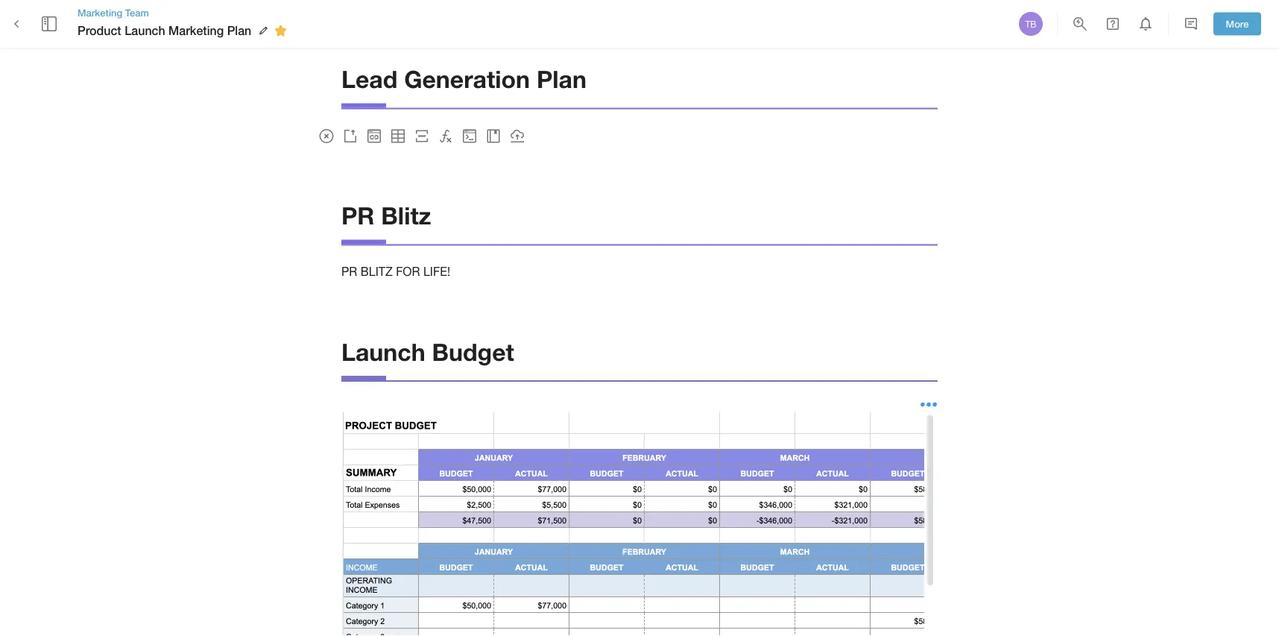 Task type: vqa. For each thing, say whether or not it's contained in the screenshot.
More button
yes



Task type: describe. For each thing, give the bounding box(es) containing it.
remove favorite image
[[272, 22, 290, 40]]

1 horizontal spatial plan
[[537, 65, 587, 93]]

1 vertical spatial launch
[[342, 337, 426, 366]]

pr blitz for life!
[[342, 265, 451, 279]]

product launch marketing plan
[[78, 23, 252, 38]]

0 vertical spatial launch
[[125, 23, 165, 38]]

team
[[125, 7, 149, 18]]

pr for pr blitz for life!
[[342, 265, 357, 279]]

lead
[[342, 65, 398, 93]]

pr blitz
[[342, 201, 431, 229]]

pr for pr blitz
[[342, 201, 375, 229]]

marketing team
[[78, 7, 149, 18]]

more
[[1227, 18, 1250, 30]]

life!
[[424, 265, 451, 279]]

0 vertical spatial plan
[[227, 23, 252, 38]]

product
[[78, 23, 121, 38]]



Task type: locate. For each thing, give the bounding box(es) containing it.
pr
[[342, 201, 375, 229], [342, 265, 357, 279]]

for
[[396, 265, 420, 279]]

budget
[[432, 337, 514, 366]]

1 pr from the top
[[342, 201, 375, 229]]

blitz
[[361, 265, 393, 279]]

marketing
[[78, 7, 122, 18], [169, 23, 224, 38]]

2 pr from the top
[[342, 265, 357, 279]]

tb
[[1026, 19, 1037, 29]]

pr left blitz on the top of the page
[[342, 265, 357, 279]]

1 vertical spatial pr
[[342, 265, 357, 279]]

1 horizontal spatial launch
[[342, 337, 426, 366]]

marketing up product
[[78, 7, 122, 18]]

lead generation plan
[[342, 65, 587, 93]]

pr left blitz
[[342, 201, 375, 229]]

1 horizontal spatial marketing
[[169, 23, 224, 38]]

1 vertical spatial plan
[[537, 65, 587, 93]]

1 vertical spatial marketing
[[169, 23, 224, 38]]

blitz
[[381, 201, 431, 229]]

plan
[[227, 23, 252, 38], [537, 65, 587, 93]]

marketing team link
[[78, 6, 292, 19]]

0 vertical spatial pr
[[342, 201, 375, 229]]

0 horizontal spatial launch
[[125, 23, 165, 38]]

0 horizontal spatial plan
[[227, 23, 252, 38]]

0 vertical spatial marketing
[[78, 7, 122, 18]]

launch
[[125, 23, 165, 38], [342, 337, 426, 366]]

0 horizontal spatial marketing
[[78, 7, 122, 18]]

tb button
[[1017, 10, 1046, 38]]

launch budget
[[342, 337, 514, 366]]

generation
[[404, 65, 530, 93]]

marketing down marketing team link
[[169, 23, 224, 38]]

more button
[[1214, 12, 1262, 35]]



